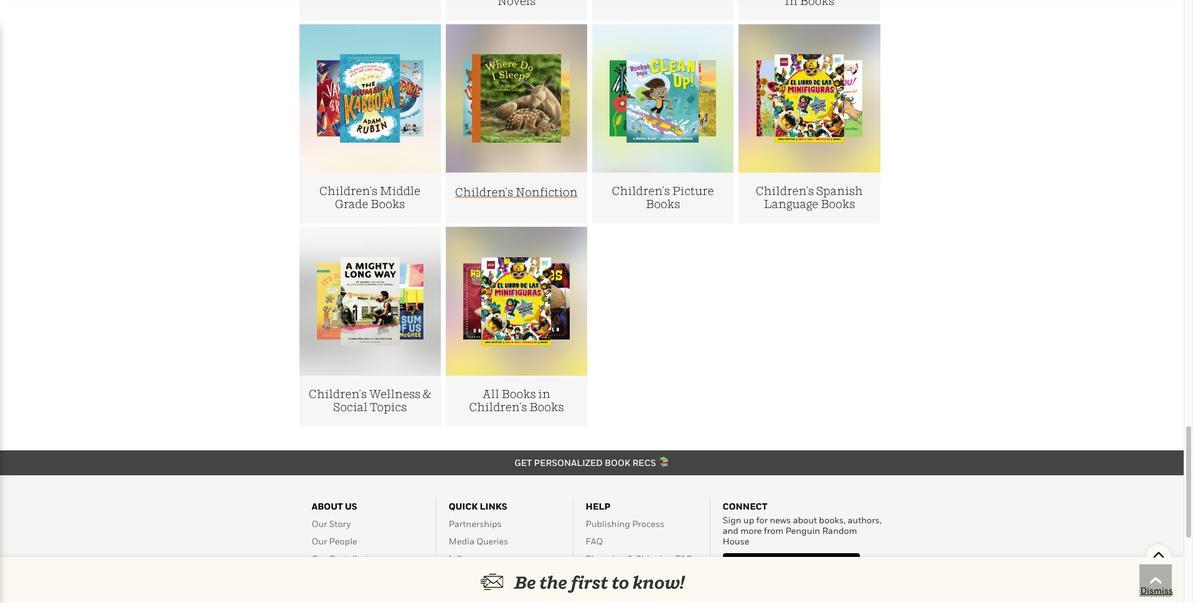 Task type: describe. For each thing, give the bounding box(es) containing it.
children's inside all books in children's books
[[469, 400, 527, 414]]

children's picture books image
[[610, 54, 717, 143]]

news
[[770, 515, 791, 525]]

for educators link
[[586, 571, 644, 581]]

📚
[[658, 457, 670, 468]]

for
[[757, 515, 768, 525]]

subrights
[[586, 588, 626, 599]]

our people
[[312, 536, 357, 547]]

children's spanish language books link
[[739, 24, 881, 223]]

publishing process link
[[586, 519, 665, 529]]

queries
[[477, 536, 509, 547]]

first
[[571, 572, 609, 593]]

publishing
[[586, 519, 631, 529]]

and
[[723, 525, 739, 536]]

children's spanish language books image
[[757, 54, 863, 143]]

us
[[345, 501, 357, 512]]

shopping & shipping faq link
[[586, 553, 693, 564]]

children's nonfiction link
[[446, 24, 588, 223]]

house
[[723, 536, 750, 546]]

media
[[449, 536, 475, 547]]

media queries link
[[449, 536, 509, 547]]

about us
[[312, 501, 357, 512]]

children's middle grade books
[[320, 185, 421, 211]]

connect sign up for news about books, authors, and more from penguin random house
[[723, 501, 882, 546]]

& inside children's wellness & social topics
[[423, 388, 431, 401]]

quick links
[[449, 501, 508, 512]]

up
[[744, 515, 755, 525]]

children's picture books link
[[593, 24, 734, 223]]

people
[[329, 536, 357, 547]]

sign
[[723, 515, 742, 525]]

personalized
[[534, 457, 603, 468]]

know!
[[633, 572, 685, 593]]

topics
[[370, 400, 407, 414]]

shopping
[[586, 553, 626, 564]]

partnerships link
[[449, 519, 502, 529]]

for
[[586, 571, 600, 581]]

be the first to know!
[[514, 572, 685, 593]]

help
[[586, 501, 611, 512]]

faq link
[[586, 536, 603, 547]]

children's for children's picture books
[[612, 185, 670, 198]]

nonfiction
[[516, 186, 578, 199]]

dismiss link
[[1141, 584, 1174, 597]]

contributors
[[329, 553, 382, 564]]

be
[[514, 572, 536, 593]]

children's nonfiction image
[[464, 54, 570, 143]]

influencers
[[449, 553, 496, 564]]

for educators
[[586, 571, 644, 581]]

all books in children's books link
[[446, 227, 588, 426]]

books inside children's picture books
[[646, 197, 681, 211]]

shopping & shipping faq
[[586, 553, 693, 564]]

0 vertical spatial faq
[[586, 536, 603, 547]]

shipping
[[636, 553, 674, 564]]

our story link
[[312, 519, 351, 529]]

get
[[515, 457, 532, 468]]

more
[[741, 525, 762, 536]]

children's wellness & social topics link
[[299, 227, 441, 426]]

company
[[449, 571, 488, 581]]

children's middle grade books image
[[317, 54, 423, 143]]

children's wellness & social topics image
[[317, 257, 423, 346]]

authors,
[[848, 515, 882, 525]]

penguinrandomhouse.biz
[[449, 588, 559, 599]]



Task type: locate. For each thing, give the bounding box(es) containing it.
3 our from the top
[[312, 553, 327, 564]]

company reads link
[[449, 571, 516, 581]]

recs
[[633, 457, 656, 468]]

0 horizontal spatial &
[[423, 388, 431, 401]]

faq right shipping
[[676, 553, 693, 564]]

faq
[[586, 536, 603, 547], [676, 553, 693, 564]]

the
[[540, 572, 568, 593]]

our contributors
[[312, 553, 382, 564]]

children's for children's wellness & social topics
[[309, 388, 367, 401]]

faq up the shopping
[[586, 536, 603, 547]]

dismiss
[[1141, 585, 1174, 596]]

children's inside children's wellness & social topics
[[309, 388, 367, 401]]

our for our story
[[312, 519, 327, 529]]

1 our from the top
[[312, 519, 327, 529]]

middle
[[380, 185, 421, 198]]

children's nonfiction
[[456, 186, 578, 199]]

0 vertical spatial our
[[312, 519, 327, 529]]

our story
[[312, 519, 351, 529]]

book
[[605, 457, 631, 468]]

from
[[764, 525, 784, 536]]

our down our story
[[312, 536, 327, 547]]

random
[[823, 525, 858, 536]]

2 our from the top
[[312, 536, 327, 547]]

our for our people
[[312, 536, 327, 547]]

expand/collapse sign up banner image
[[1154, 545, 1166, 563]]

our people link
[[312, 536, 357, 547]]

publishing process
[[586, 519, 665, 529]]

children's spanish language books
[[756, 185, 863, 211]]

0 vertical spatial &
[[423, 388, 431, 401]]

0 horizontal spatial faq
[[586, 536, 603, 547]]

spanish
[[817, 185, 863, 198]]

partnerships
[[449, 519, 502, 529]]

children's inside children's spanish language books
[[756, 185, 814, 198]]

social
[[333, 400, 368, 414]]

1 horizontal spatial faq
[[676, 553, 693, 564]]

media queries
[[449, 536, 509, 547]]

all
[[483, 388, 500, 401]]

1 horizontal spatial &
[[628, 553, 634, 564]]

children's middle grade books link
[[299, 24, 441, 223]]

children's books image
[[464, 257, 570, 346]]

children's picture books
[[612, 185, 714, 211]]

children's wellness & social topics
[[309, 388, 431, 414]]

grade
[[335, 197, 369, 211]]

children's inside children's picture books
[[612, 185, 670, 198]]

wellness
[[369, 388, 421, 401]]

our for our contributors
[[312, 553, 327, 564]]

influencers link
[[449, 553, 496, 564]]

story
[[329, 519, 351, 529]]

subrights link
[[586, 588, 626, 599]]

all books in children's books
[[469, 388, 564, 414]]

children's for children's nonfiction
[[456, 186, 514, 199]]

our
[[312, 519, 327, 529], [312, 536, 327, 547], [312, 553, 327, 564]]

educators
[[602, 571, 644, 581]]

connect
[[723, 501, 768, 512]]

books inside children's middle grade books
[[371, 197, 405, 211]]

1 vertical spatial our
[[312, 536, 327, 547]]

penguinrandomhouse.biz link
[[449, 588, 559, 599]]

&
[[423, 388, 431, 401], [628, 553, 634, 564]]

get personalized book recs 📚
[[515, 457, 670, 468]]

language
[[764, 197, 819, 211]]

to
[[612, 572, 629, 593]]

penguin
[[786, 525, 821, 536]]

about us link
[[312, 501, 357, 512]]

1 vertical spatial faq
[[676, 553, 693, 564]]

get personalized book recs 📚 link
[[515, 457, 670, 468]]

children's for children's spanish language books
[[756, 185, 814, 198]]

our down 'about'
[[312, 519, 327, 529]]

children's inside children's middle grade books
[[320, 185, 378, 198]]

reads
[[491, 571, 516, 581]]

our down our people
[[312, 553, 327, 564]]

& up the educators at right bottom
[[628, 553, 634, 564]]

quick
[[449, 501, 478, 512]]

2 vertical spatial our
[[312, 553, 327, 564]]

our contributors link
[[312, 553, 382, 564]]

1 vertical spatial &
[[628, 553, 634, 564]]

books inside children's spanish language books
[[821, 197, 856, 211]]

company reads
[[449, 571, 516, 581]]

in
[[539, 388, 551, 401]]

about
[[793, 515, 818, 525]]

children's for children's middle grade books
[[320, 185, 378, 198]]

links
[[480, 501, 508, 512]]

books,
[[820, 515, 846, 525]]

about
[[312, 501, 343, 512]]

picture
[[673, 185, 714, 198]]

process
[[633, 519, 665, 529]]

& right 'wellness'
[[423, 388, 431, 401]]



Task type: vqa. For each thing, say whether or not it's contained in the screenshot.
DK for Brain Booster Bugs
no



